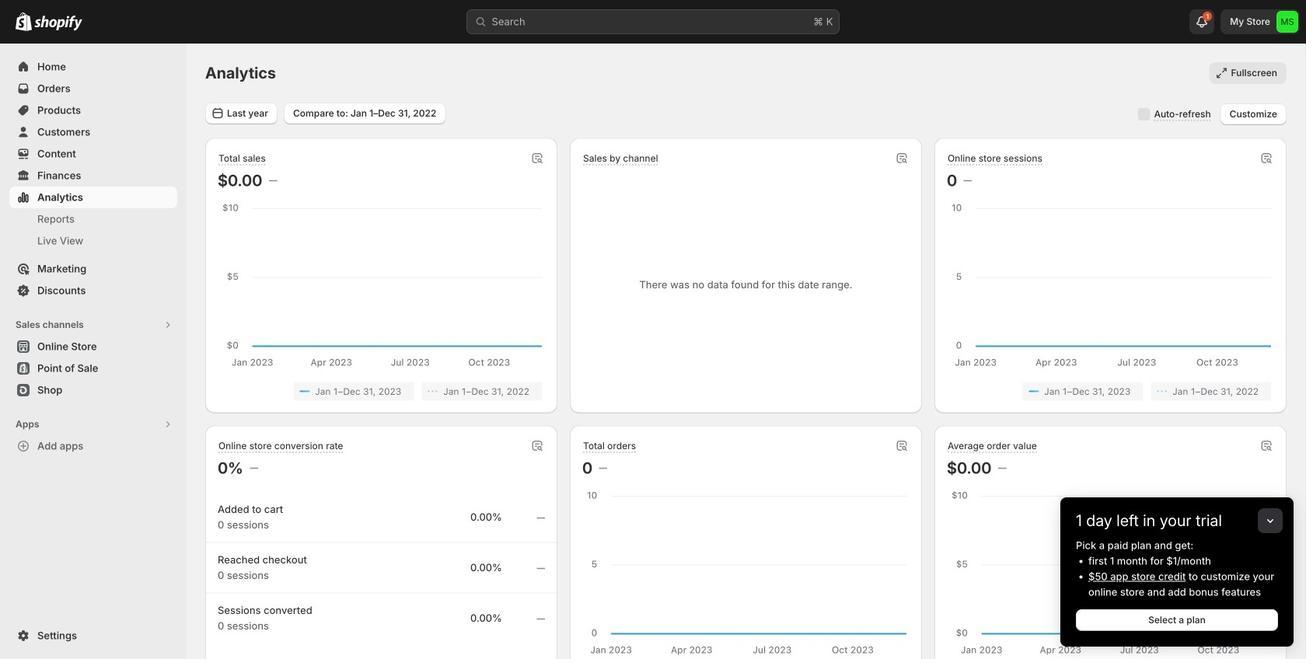 Task type: describe. For each thing, give the bounding box(es) containing it.
1 list from the left
[[221, 382, 542, 401]]

2 list from the left
[[950, 382, 1271, 401]]



Task type: vqa. For each thing, say whether or not it's contained in the screenshot.
Tuesday ELEMENT for Monday Element for first Saturday element from left
no



Task type: locate. For each thing, give the bounding box(es) containing it.
1 horizontal spatial shopify image
[[34, 15, 82, 31]]

shopify image
[[16, 12, 32, 31], [34, 15, 82, 31]]

0 horizontal spatial shopify image
[[16, 12, 32, 31]]

1 horizontal spatial list
[[950, 382, 1271, 401]]

my store image
[[1276, 11, 1298, 33]]

list
[[221, 382, 542, 401], [950, 382, 1271, 401]]

0 horizontal spatial list
[[221, 382, 542, 401]]



